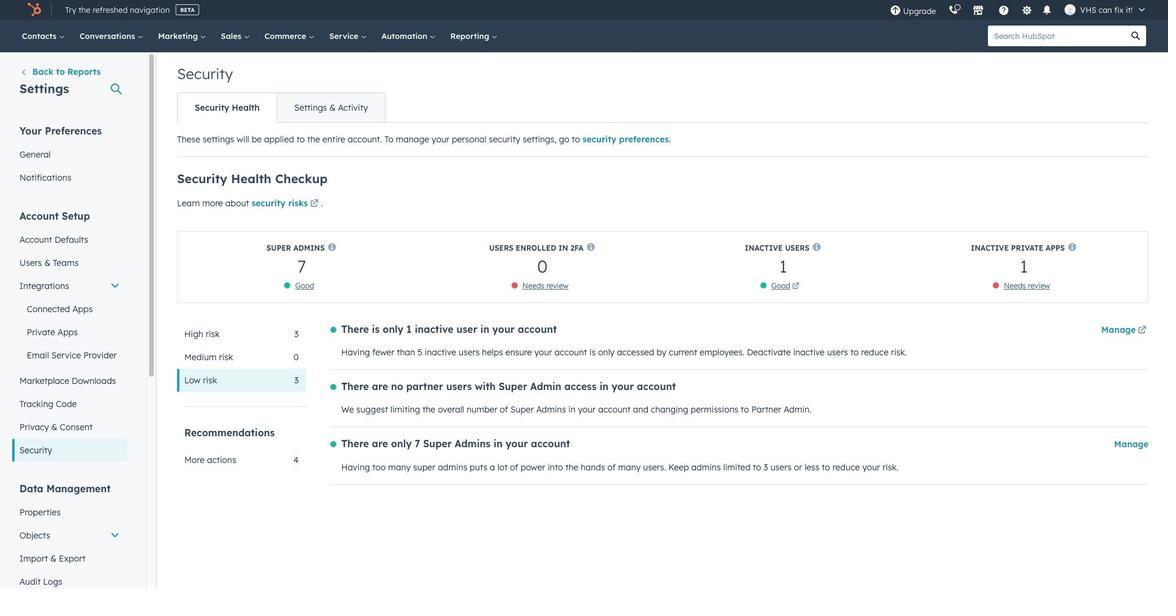Task type: describe. For each thing, give the bounding box(es) containing it.
account setup element
[[12, 209, 127, 462]]

2 horizontal spatial link opens in a new window image
[[1138, 326, 1147, 335]]

2 horizontal spatial link opens in a new window image
[[1138, 324, 1147, 338]]

marketplaces image
[[973, 5, 984, 16]]



Task type: locate. For each thing, give the bounding box(es) containing it.
0 vertical spatial link opens in a new window image
[[310, 200, 319, 209]]

jer mill image
[[1065, 4, 1076, 15]]

link opens in a new window image for the left link opens in a new window image
[[310, 200, 319, 209]]

data management element
[[12, 482, 127, 589]]

0 horizontal spatial link opens in a new window image
[[310, 200, 319, 209]]

navigation
[[177, 93, 386, 123]]

0 vertical spatial link opens in a new window image
[[310, 197, 319, 212]]

link opens in a new window image
[[310, 200, 319, 209], [792, 283, 800, 290], [1138, 324, 1147, 338]]

menu
[[884, 0, 1154, 19]]

link opens in a new window image
[[310, 197, 319, 212], [792, 280, 800, 293], [1138, 326, 1147, 335]]

1 horizontal spatial link opens in a new window image
[[792, 280, 800, 293]]

1 vertical spatial link opens in a new window image
[[792, 280, 800, 293]]

1 horizontal spatial link opens in a new window image
[[792, 283, 800, 290]]

Search HubSpot search field
[[988, 26, 1126, 46]]

0 horizontal spatial link opens in a new window image
[[310, 197, 319, 212]]

your preferences element
[[12, 124, 127, 189]]

1 vertical spatial link opens in a new window image
[[792, 283, 800, 290]]

2 vertical spatial link opens in a new window image
[[1138, 326, 1147, 335]]

2 vertical spatial link opens in a new window image
[[1138, 324, 1147, 338]]

link opens in a new window image for the middle link opens in a new window image
[[792, 283, 800, 290]]



Task type: vqa. For each thing, say whether or not it's contained in the screenshot.
Jer Mill image
yes



